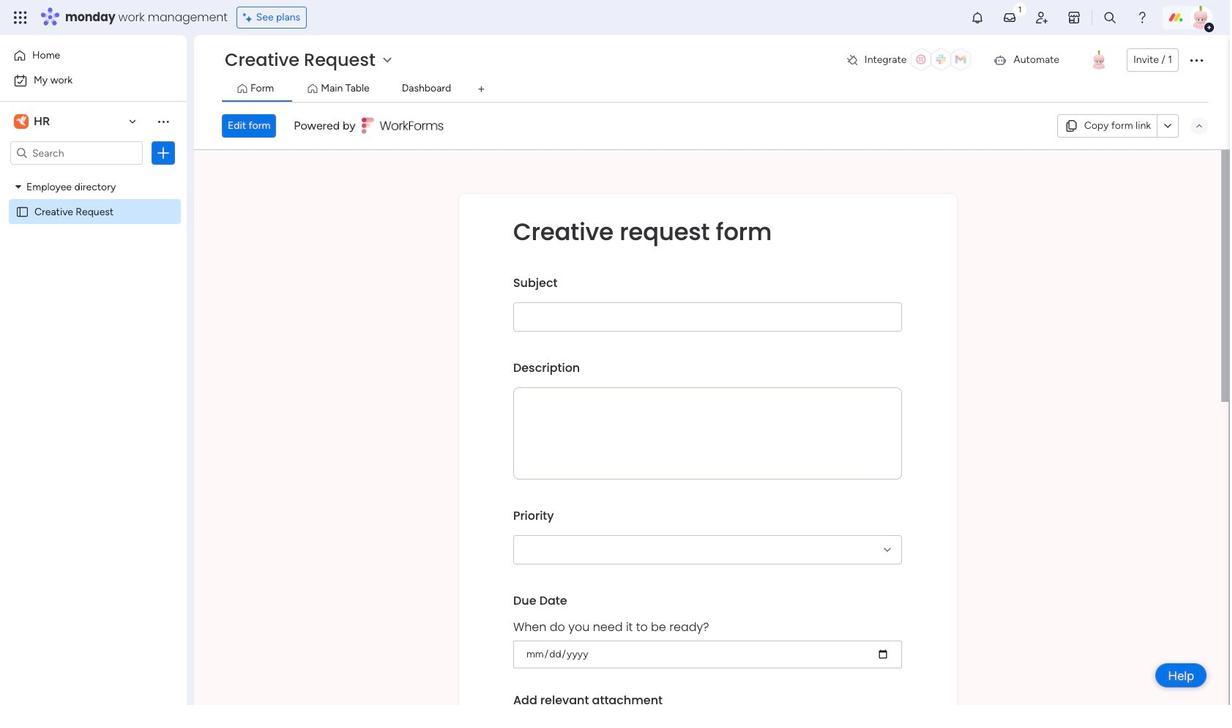 Task type: vqa. For each thing, say whether or not it's contained in the screenshot.
the top Time
no



Task type: describe. For each thing, give the bounding box(es) containing it.
4 group from the top
[[513, 582, 902, 682]]

2 workspace image from the left
[[16, 114, 26, 130]]

update feed image
[[1002, 10, 1017, 25]]

notifications image
[[970, 10, 985, 25]]

Search in workspace field
[[31, 145, 122, 161]]

see plans image
[[243, 10, 256, 26]]

2 group from the top
[[513, 349, 902, 497]]

invite members image
[[1035, 10, 1049, 25]]

collapse image
[[1194, 120, 1205, 132]]

Choose a date date field
[[513, 641, 902, 669]]

public board image
[[15, 204, 29, 218]]

workspace options image
[[156, 114, 171, 129]]

1 workspace image from the left
[[14, 114, 29, 130]]

2 vertical spatial option
[[0, 173, 187, 176]]

search everything image
[[1103, 10, 1117, 25]]

name text field
[[513, 302, 902, 332]]

1 image
[[1013, 1, 1027, 17]]

workspace selection element
[[14, 113, 52, 130]]

none text field inside form form
[[513, 387, 902, 480]]



Task type: locate. For each thing, give the bounding box(es) containing it.
caret down image
[[15, 181, 21, 191]]

tab list
[[222, 78, 1208, 102]]

0 vertical spatial options image
[[1188, 51, 1205, 69]]

0 vertical spatial option
[[9, 44, 178, 67]]

form form
[[194, 150, 1229, 705]]

list box
[[0, 171, 187, 421]]

ruby anderson image
[[1189, 6, 1213, 29]]

0 horizontal spatial options image
[[156, 146, 171, 160]]

workspace image
[[14, 114, 29, 130], [16, 114, 26, 130]]

option
[[9, 44, 178, 67], [9, 69, 178, 92], [0, 173, 187, 176]]

options image
[[1188, 51, 1205, 69], [156, 146, 171, 160]]

1 vertical spatial options image
[[156, 146, 171, 160]]

select product image
[[13, 10, 28, 25]]

monday marketplace image
[[1067, 10, 1082, 25]]

help image
[[1135, 10, 1150, 25]]

workforms logo image
[[362, 114, 444, 138]]

None text field
[[513, 387, 902, 480]]

1 vertical spatial option
[[9, 69, 178, 92]]

1 horizontal spatial options image
[[1188, 51, 1205, 69]]

group
[[513, 264, 902, 349], [513, 349, 902, 497], [513, 497, 902, 582], [513, 582, 902, 682]]

3 group from the top
[[513, 497, 902, 582]]

add view image
[[478, 84, 484, 95]]

ruby anderson image
[[1090, 51, 1109, 70]]

tab
[[470, 78, 493, 101]]

options image down workspace options icon
[[156, 146, 171, 160]]

1 group from the top
[[513, 264, 902, 349]]

options image down ruby anderson image
[[1188, 51, 1205, 69]]



